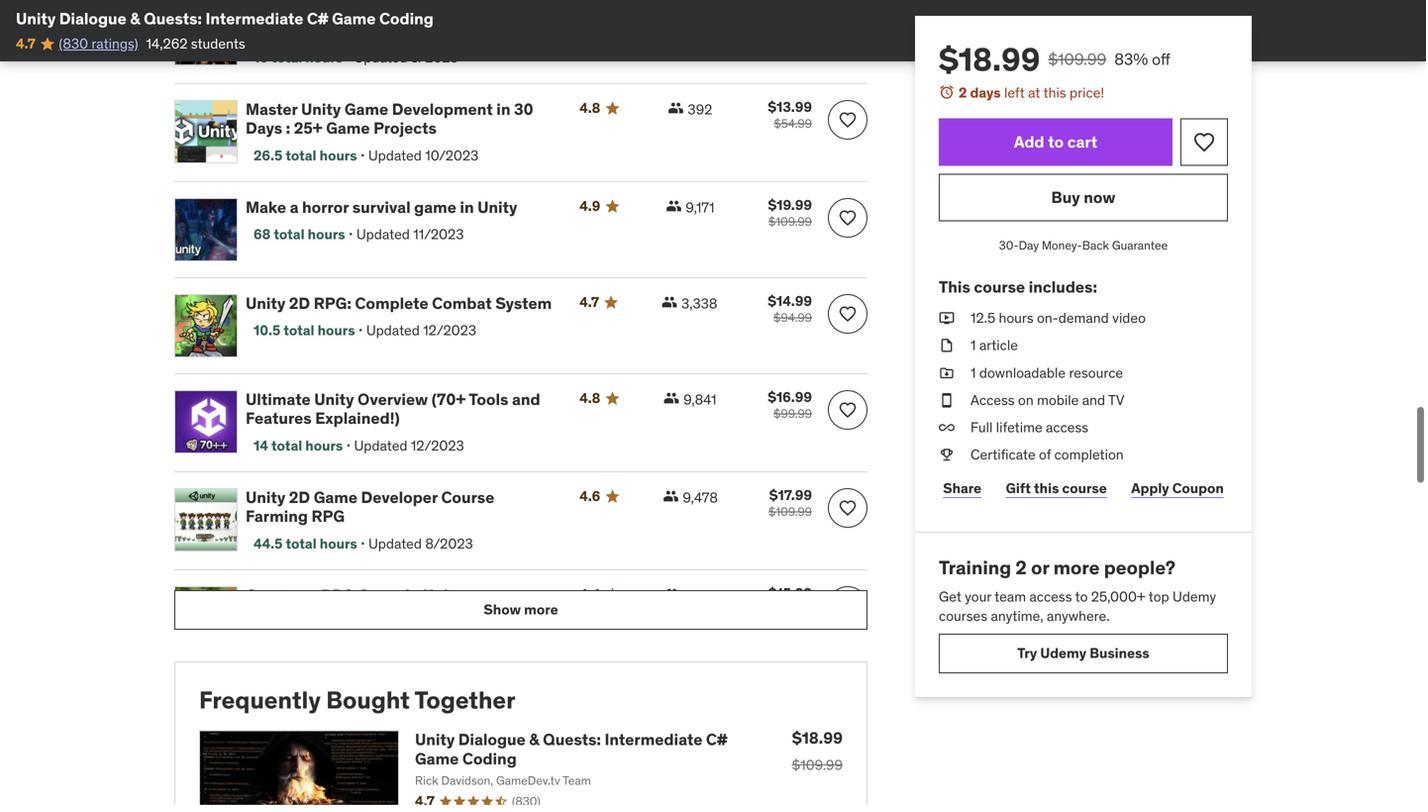 Task type: locate. For each thing, give the bounding box(es) containing it.
based
[[328, 1, 376, 21]]

create
[[246, 585, 296, 606]]

hours down "25+"
[[320, 146, 357, 164]]

1 vertical spatial in
[[460, 197, 474, 217]]

& for unity dialogue & quests: intermediate c# game coding rick davidson, gamedev.tv team
[[529, 730, 539, 750]]

updated down unity turn-based strategy game: intermediate c# coding
[[354, 48, 408, 66]]

apply
[[1131, 479, 1169, 497]]

unity inside unity turn-based strategy game: intermediate c# coding
[[246, 1, 285, 21]]

$14.99 $94.99
[[768, 292, 812, 325]]

dialogue inside unity dialogue & quests: intermediate c# game coding rick davidson, gamedev.tv team
[[458, 730, 526, 750]]

updated down the complete
[[366, 321, 420, 339]]

2 inside training 2 or more people? get your team access to 25,000+ top udemy courses anytime, anywhere.
[[1016, 556, 1027, 580]]

xsmall image down this
[[939, 309, 955, 328]]

and
[[512, 389, 540, 409], [1082, 391, 1105, 409]]

9,841
[[683, 391, 716, 408]]

updated down projects
[[368, 146, 422, 164]]

course up 12.5
[[974, 277, 1025, 297]]

xsmall image for 12.5 hours on-demand video
[[939, 309, 955, 328]]

xsmall image left 1 article
[[939, 336, 955, 355]]

2 4.8 from the top
[[580, 389, 601, 407]]

intermediate inside unity dialogue & quests: intermediate c# game coding rick davidson, gamedev.tv team
[[605, 730, 703, 750]]

2 horizontal spatial c#
[[706, 730, 727, 750]]

hours
[[305, 48, 343, 66], [320, 146, 357, 164], [308, 225, 345, 243], [999, 309, 1034, 327], [318, 321, 355, 339], [305, 437, 343, 454], [320, 535, 357, 552]]

14 total hours
[[254, 437, 343, 454]]

1 vertical spatial 2
[[1016, 556, 1027, 580]]

udemy
[[1173, 588, 1216, 606], [1040, 645, 1087, 662]]

1 for 1 article
[[971, 336, 976, 354]]

access down mobile
[[1046, 418, 1089, 436]]

access
[[971, 391, 1015, 409]]

projects
[[373, 118, 437, 138]]

downloadable
[[979, 364, 1066, 382]]

xsmall image left 9,478
[[663, 488, 679, 504]]

1 up access
[[971, 364, 976, 382]]

udemy right try
[[1040, 645, 1087, 662]]

1 vertical spatial 12/2023
[[411, 437, 464, 454]]

4.7 right system
[[580, 293, 599, 311]]

wishlist image right $94.99
[[838, 304, 858, 324]]

$18.99 for $18.99 $109.99
[[792, 728, 843, 748]]

survival
[[352, 197, 411, 217]]

1 horizontal spatial dialogue
[[458, 730, 526, 750]]

on
[[1018, 391, 1034, 409]]

0 horizontal spatial more
[[524, 601, 558, 619]]

udemy right top
[[1173, 588, 1216, 606]]

$18.99
[[939, 40, 1040, 79], [792, 728, 843, 748]]

unity turn-based strategy game: intermediate c# coding
[[246, 1, 496, 40]]

c# for unity dialogue & quests: intermediate c# game coding
[[307, 8, 328, 29]]

updated 11/2023
[[356, 225, 464, 243]]

days
[[246, 118, 282, 138]]

dialogue
[[59, 8, 126, 29], [458, 730, 526, 750]]

strategy
[[379, 1, 444, 21]]

0 vertical spatial more
[[1054, 556, 1100, 580]]

2d up 10.5 total hours
[[289, 293, 310, 313]]

updated for development
[[368, 146, 422, 164]]

0 vertical spatial 2
[[959, 84, 967, 102]]

full lifetime access
[[971, 418, 1089, 436]]

udemy inside 'link'
[[1040, 645, 1087, 662]]

12/2023 down (70+
[[411, 437, 464, 454]]

apply coupon button
[[1127, 469, 1228, 508]]

1 vertical spatial quests:
[[543, 730, 601, 750]]

make a horror survival game in unity
[[246, 197, 517, 217]]

bought
[[326, 685, 410, 715]]

1 vertical spatial &
[[529, 730, 539, 750]]

0 horizontal spatial c#
[[307, 8, 328, 29]]

0 horizontal spatial in
[[405, 585, 419, 606]]

1 horizontal spatial to
[[1075, 588, 1088, 606]]

4.4
[[580, 585, 600, 603]]

30-day money-back guarantee
[[999, 238, 1168, 253]]

0 vertical spatial updated 12/2023
[[366, 321, 476, 339]]

video
[[1112, 309, 1146, 327]]

8/2023
[[425, 535, 473, 552]]

rpg
[[311, 506, 345, 526], [321, 585, 354, 606]]

0 vertical spatial 4.8
[[580, 99, 601, 117]]

4.8 for ultimate unity overview (70+ tools and features explained!)
[[580, 389, 601, 407]]

coding for unity dialogue & quests: intermediate c# game coding
[[379, 8, 434, 29]]

11/2023
[[413, 225, 464, 243]]

2 vertical spatial in
[[405, 585, 419, 606]]

quests: up team
[[543, 730, 601, 750]]

rpg inside unity 2d game developer course farming rpg
[[311, 506, 345, 526]]

xsmall image
[[668, 100, 684, 116], [662, 294, 677, 310], [939, 363, 955, 383], [664, 390, 680, 406], [939, 391, 955, 410], [664, 586, 680, 602]]

at
[[1028, 84, 1040, 102]]

1 horizontal spatial &
[[529, 730, 539, 750]]

0 vertical spatial wishlist image
[[838, 110, 858, 130]]

wishlist image for ultimate unity overview (70+ tools and features explained!)
[[838, 400, 858, 420]]

more right "show"
[[524, 601, 558, 619]]

game
[[332, 8, 376, 29], [345, 99, 388, 119], [326, 118, 370, 138], [314, 487, 358, 507], [358, 585, 402, 606], [415, 749, 459, 769]]

updated down make a horror survival game in unity
[[356, 225, 410, 243]]

updated 12/2023 for complete
[[366, 321, 476, 339]]

4.8 for master unity game development in 30 days : 25+ game projects
[[580, 99, 601, 117]]

1 2d from the top
[[289, 293, 310, 313]]

add to cart button
[[939, 118, 1173, 166]]

0 horizontal spatial quests:
[[144, 8, 202, 29]]

unity turn-based strategy game: intermediate c# coding link
[[246, 1, 556, 40]]

hours down unity 2d game developer course farming rpg
[[320, 535, 357, 552]]

1 horizontal spatial $18.99
[[939, 40, 1040, 79]]

certificate
[[971, 446, 1036, 464]]

0 horizontal spatial &
[[130, 8, 140, 29]]

2d inside unity 2d game developer course farming rpg
[[289, 487, 310, 507]]

0 vertical spatial $18.99
[[939, 40, 1040, 79]]

1 vertical spatial more
[[524, 601, 558, 619]]

0 vertical spatial access
[[1046, 418, 1089, 436]]

in
[[496, 99, 511, 119], [460, 197, 474, 217], [405, 585, 419, 606]]

unity inside master unity game development in 30 days : 25+ game projects
[[301, 99, 341, 119]]

this right at
[[1043, 84, 1066, 102]]

total right 44.5
[[286, 535, 317, 552]]

5/2023
[[411, 48, 458, 66]]

and right the tools on the left of page
[[512, 389, 540, 409]]

udemy inside training 2 or more people? get your team access to 25,000+ top udemy courses anytime, anywhere.
[[1173, 588, 1216, 606]]

and left "tv"
[[1082, 391, 1105, 409]]

wishlist image
[[1192, 130, 1216, 154], [838, 208, 858, 228], [838, 400, 858, 420], [838, 498, 858, 518]]

30
[[514, 99, 533, 119]]

explained!)
[[315, 408, 400, 428]]

updated down explained!)
[[354, 437, 408, 454]]

xsmall image for 1 downloadable resource
[[939, 363, 955, 383]]

0 vertical spatial in
[[496, 99, 511, 119]]

updated down unity 2d game developer course farming rpg link
[[368, 535, 422, 552]]

in left '30'
[[496, 99, 511, 119]]

try udemy business
[[1017, 645, 1150, 662]]

1 vertical spatial udemy
[[1040, 645, 1087, 662]]

xsmall image left full
[[939, 418, 955, 437]]

4.8 up 4.6
[[580, 389, 601, 407]]

updated 5/2023
[[354, 48, 458, 66]]

hours down turn-
[[305, 48, 343, 66]]

&
[[130, 8, 140, 29], [529, 730, 539, 750]]

$18.99 $109.99
[[792, 728, 843, 774]]

1 horizontal spatial udemy
[[1173, 588, 1216, 606]]

0 horizontal spatial udemy
[[1040, 645, 1087, 662]]

horror
[[302, 197, 349, 217]]

1 horizontal spatial and
[[1082, 391, 1105, 409]]

830 reviews element
[[512, 793, 541, 805]]

$109.99 inside the $18.99 $109.99 83% off
[[1048, 49, 1107, 69]]

in for unity
[[405, 585, 419, 606]]

course down completion
[[1062, 479, 1107, 497]]

to inside training 2 or more people? get your team access to 25,000+ top udemy courses anytime, anywhere.
[[1075, 588, 1088, 606]]

c# inside unity dialogue & quests: intermediate c# game coding rick davidson, gamedev.tv team
[[706, 730, 727, 750]]

:
[[286, 118, 290, 138]]

coupon
[[1172, 479, 1224, 497]]

0 vertical spatial 12/2023
[[423, 321, 476, 339]]

0 horizontal spatial 4.7
[[16, 35, 36, 52]]

1 vertical spatial updated 12/2023
[[354, 437, 464, 454]]

xsmall image up share at the right bottom of page
[[939, 445, 955, 465]]

wishlist image
[[838, 110, 858, 130], [838, 304, 858, 324]]

0 horizontal spatial course
[[974, 277, 1025, 297]]

$19.99 $109.99
[[768, 196, 812, 229]]

0 vertical spatial quests:
[[144, 8, 202, 29]]

apply coupon
[[1131, 479, 1224, 497]]

mobile
[[1037, 391, 1079, 409]]

wishlist image for make a horror survival game in unity
[[838, 208, 858, 228]]

1 horizontal spatial quests:
[[543, 730, 601, 750]]

to up anywhere.
[[1075, 588, 1088, 606]]

1 left article
[[971, 336, 976, 354]]

2d up 44.5 total hours
[[289, 487, 310, 507]]

14,262 students
[[146, 35, 245, 52]]

12/2023 down combat
[[423, 321, 476, 339]]

0 vertical spatial &
[[130, 8, 140, 29]]

1 vertical spatial $18.99
[[792, 728, 843, 748]]

12/2023 for complete
[[423, 321, 476, 339]]

dialogue up "(830 ratings)"
[[59, 8, 126, 29]]

$109.99 inside the $19.99 $109.99
[[768, 214, 812, 229]]

unity dialogue & quests: intermediate c# game coding link
[[415, 730, 727, 769]]

1 wishlist image from the top
[[838, 110, 858, 130]]

total right 10.5
[[284, 321, 314, 339]]

1 vertical spatial 4.8
[[580, 389, 601, 407]]

0 vertical spatial rpg
[[311, 506, 345, 526]]

& for unity dialogue & quests: intermediate c# game coding
[[130, 8, 140, 29]]

add to cart
[[1014, 132, 1098, 152]]

$99.99
[[773, 406, 812, 421]]

(70+
[[432, 389, 466, 409]]

1 for 1 downloadable resource
[[971, 364, 976, 382]]

add
[[1014, 132, 1045, 152]]

1 vertical spatial this
[[1034, 479, 1059, 497]]

full
[[971, 418, 993, 436]]

$18.99 for $18.99 $109.99 83% off
[[939, 40, 1040, 79]]

updated 10/2023
[[368, 146, 479, 164]]

courses
[[939, 607, 988, 625]]

0 horizontal spatial dialogue
[[59, 8, 126, 29]]

to left cart
[[1048, 132, 1064, 152]]

gift this course link
[[1002, 469, 1111, 508]]

1 vertical spatial dialogue
[[458, 730, 526, 750]]

updated 12/2023 down unity 2d rpg: complete combat system link
[[366, 321, 476, 339]]

in down updated 8/2023
[[405, 585, 419, 606]]

more inside training 2 or more people? get your team access to 25,000+ top udemy courses anytime, anywhere.
[[1054, 556, 1100, 580]]

rpg up 44.5 total hours
[[311, 506, 345, 526]]

0 vertical spatial 2d
[[289, 293, 310, 313]]

coding inside unity turn-based strategy game: intermediate c# coding
[[372, 20, 426, 40]]

xsmall image
[[666, 198, 682, 214], [939, 309, 955, 328], [939, 336, 955, 355], [939, 418, 955, 437], [939, 445, 955, 465], [663, 488, 679, 504]]

2 right alarm image
[[959, 84, 967, 102]]

total right 14
[[271, 437, 302, 454]]

combat
[[432, 293, 492, 313]]

frequently bought together
[[199, 685, 516, 715]]

1 vertical spatial 2d
[[289, 487, 310, 507]]

hours down the 'rpg:'
[[318, 321, 355, 339]]

0 vertical spatial 1
[[971, 336, 976, 354]]

68 total hours
[[254, 225, 345, 243]]

2 left "or"
[[1016, 556, 1027, 580]]

total right 16
[[271, 48, 302, 66]]

$109.99 for $18.99 $109.99
[[792, 756, 843, 774]]

in right the game
[[460, 197, 474, 217]]

4.7 left the (830
[[16, 35, 36, 52]]

1 horizontal spatial 4.7
[[580, 293, 599, 311]]

xsmall image for full lifetime access
[[939, 418, 955, 437]]

2 1 from the top
[[971, 364, 976, 382]]

$109.99 for $18.99 $109.99 83% off
[[1048, 49, 1107, 69]]

1 vertical spatial to
[[1075, 588, 1088, 606]]

updated 12/2023 down ultimate unity overview (70+ tools and features explained!) link
[[354, 437, 464, 454]]

0 vertical spatial udemy
[[1173, 588, 1216, 606]]

hours down "horror"
[[308, 225, 345, 243]]

& up gamedev.tv
[[529, 730, 539, 750]]

xsmall image left 9,171
[[666, 198, 682, 214]]

days
[[970, 84, 1001, 102]]

$19.99
[[768, 196, 812, 214]]

2 horizontal spatial in
[[496, 99, 511, 119]]

2 2d from the top
[[289, 487, 310, 507]]

back
[[1082, 238, 1109, 253]]

unity 2d rpg: complete combat system link
[[246, 293, 556, 313]]

0 vertical spatial course
[[974, 277, 1025, 297]]

access inside training 2 or more people? get your team access to 25,000+ top udemy courses anytime, anywhere.
[[1029, 588, 1072, 606]]

c# inside unity turn-based strategy game: intermediate c# coding
[[347, 20, 368, 40]]

more right "or"
[[1054, 556, 1100, 580]]

left
[[1004, 84, 1025, 102]]

& up the ratings)
[[130, 8, 140, 29]]

completion
[[1054, 446, 1124, 464]]

in inside master unity game development in 30 days : 25+ game projects
[[496, 99, 511, 119]]

2 wishlist image from the top
[[838, 304, 858, 324]]

0 vertical spatial this
[[1043, 84, 1066, 102]]

0 horizontal spatial $18.99
[[792, 728, 843, 748]]

this right gift
[[1034, 479, 1059, 497]]

1 horizontal spatial course
[[1062, 479, 1107, 497]]

to inside button
[[1048, 132, 1064, 152]]

1 vertical spatial wishlist image
[[838, 304, 858, 324]]

updated 8/2023
[[368, 535, 473, 552]]

wishlist image right $54.99
[[838, 110, 858, 130]]

turn-
[[289, 1, 328, 21]]

wishlist image for unity 2d game developer course farming rpg
[[838, 498, 858, 518]]

1 4.8 from the top
[[580, 99, 601, 117]]

quests: up 14,262
[[144, 8, 202, 29]]

1 horizontal spatial c#
[[347, 20, 368, 40]]

1 vertical spatial 1
[[971, 364, 976, 382]]

xsmall image for 9,478
[[663, 488, 679, 504]]

coding inside unity dialogue & quests: intermediate c# game coding rick davidson, gamedev.tv team
[[462, 749, 517, 769]]

updated for (70+
[[354, 437, 408, 454]]

total right the 68
[[274, 225, 305, 243]]

0 vertical spatial to
[[1048, 132, 1064, 152]]

0 horizontal spatial and
[[512, 389, 540, 409]]

total down "25+"
[[286, 146, 316, 164]]

hours down explained!)
[[305, 437, 343, 454]]

updated 12/2023 for (70+
[[354, 437, 464, 454]]

intermediate for unity dialogue & quests: intermediate c# game coding rick davidson, gamedev.tv team
[[605, 730, 703, 750]]

unity inside unity 2d game developer course farming rpg
[[246, 487, 285, 507]]

xsmall image for 9,171
[[666, 198, 682, 214]]

dialogue up davidson,
[[458, 730, 526, 750]]

overview
[[358, 389, 428, 409]]

hours for unity 2d game developer course farming rpg
[[320, 535, 357, 552]]

1 horizontal spatial 2
[[1016, 556, 1027, 580]]

& inside unity dialogue & quests: intermediate c# game coding rick davidson, gamedev.tv team
[[529, 730, 539, 750]]

create an rpg game in unity
[[246, 585, 463, 606]]

2d
[[289, 293, 310, 313], [289, 487, 310, 507]]

0 vertical spatial dialogue
[[59, 8, 126, 29]]

cart
[[1067, 132, 1098, 152]]

0 horizontal spatial to
[[1048, 132, 1064, 152]]

tv
[[1108, 391, 1125, 409]]

$18.99 inside $18.99 $109.99
[[792, 728, 843, 748]]

game inside unity 2d game developer course farming rpg
[[314, 487, 358, 507]]

14
[[254, 437, 268, 454]]

get
[[939, 588, 962, 606]]

coding for unity dialogue & quests: intermediate c# game coding rick davidson, gamedev.tv team
[[462, 749, 517, 769]]

1 horizontal spatial more
[[1054, 556, 1100, 580]]

$109.99 for $19.99 $109.99
[[768, 214, 812, 229]]

updated for developer
[[368, 535, 422, 552]]

$109.99
[[1048, 49, 1107, 69], [768, 214, 812, 229], [768, 504, 812, 519], [792, 756, 843, 774]]

quests: inside unity dialogue & quests: intermediate c# game coding rick davidson, gamedev.tv team
[[543, 730, 601, 750]]

rpg right an
[[321, 585, 354, 606]]

updated for strategy
[[354, 48, 408, 66]]

1 vertical spatial access
[[1029, 588, 1072, 606]]

4.8 right '30'
[[580, 99, 601, 117]]

access down "or"
[[1029, 588, 1072, 606]]

total
[[271, 48, 302, 66], [286, 146, 316, 164], [274, 225, 305, 243], [284, 321, 314, 339], [271, 437, 302, 454], [286, 535, 317, 552]]

updated for complete
[[366, 321, 420, 339]]

system
[[495, 293, 552, 313]]

1 1 from the top
[[971, 336, 976, 354]]



Task type: vqa. For each thing, say whether or not it's contained in the screenshot.
left Popular in image
no



Task type: describe. For each thing, give the bounding box(es) containing it.
hours down this course includes:
[[999, 309, 1034, 327]]

unity 2d rpg: complete combat system
[[246, 293, 552, 313]]

quests: for unity dialogue & quests: intermediate c# game coding
[[144, 8, 202, 29]]

3,338
[[681, 295, 717, 312]]

26.5
[[254, 146, 282, 164]]

dialogue for unity dialogue & quests: intermediate c# game coding
[[59, 8, 126, 29]]

and inside ultimate unity overview (70+ tools and features explained!)
[[512, 389, 540, 409]]

unity dialogue & quests: intermediate c# game coding
[[16, 8, 434, 29]]

10.5 total hours
[[254, 321, 355, 339]]

master unity game development in 30 days : 25+ game projects link
[[246, 99, 556, 138]]

44.5 total hours
[[254, 535, 357, 552]]

rpg:
[[314, 293, 351, 313]]

12/2023 for (70+
[[411, 437, 464, 454]]

2 days left at this price!
[[959, 84, 1104, 102]]

total for unity 2d rpg: complete combat system
[[284, 321, 314, 339]]

intermediate for unity dialogue & quests: intermediate c# game coding
[[206, 8, 303, 29]]

$17.99 $109.99
[[768, 486, 812, 519]]

team
[[995, 588, 1026, 606]]

includes:
[[1029, 277, 1097, 297]]

16 total hours
[[254, 48, 343, 66]]

xsmall image for 9,841
[[664, 390, 680, 406]]

10.5
[[254, 321, 280, 339]]

1 horizontal spatial in
[[460, 197, 474, 217]]

demand
[[1058, 309, 1109, 327]]

xsmall image for access on mobile and tv
[[939, 391, 955, 410]]

buy now
[[1051, 187, 1116, 207]]

gift
[[1006, 479, 1031, 497]]

total for ultimate unity overview (70+ tools and features explained!)
[[271, 437, 302, 454]]

alarm image
[[939, 84, 955, 100]]

2d for rpg:
[[289, 293, 310, 313]]

4.9
[[580, 197, 600, 215]]

total for unity turn-based strategy game: intermediate c# coding
[[271, 48, 302, 66]]

make a horror survival game in unity link
[[246, 197, 556, 217]]

this
[[939, 277, 970, 297]]

unity dialogue & quests: intermediate c# game coding rick davidson, gamedev.tv team
[[415, 730, 727, 788]]

26.5 total hours
[[254, 146, 357, 164]]

in for 30
[[496, 99, 511, 119]]

xsmall image for 3,338
[[662, 294, 677, 310]]

total for make a horror survival game in unity
[[274, 225, 305, 243]]

12.5 hours on-demand video
[[971, 309, 1146, 327]]

developer
[[361, 487, 438, 507]]

1 vertical spatial rpg
[[321, 585, 354, 606]]

25,000+
[[1091, 588, 1146, 606]]

14,262
[[146, 35, 188, 52]]

xsmall image for 5,312
[[664, 586, 680, 602]]

rick
[[415, 773, 438, 788]]

c# for unity dialogue & quests: intermediate c# game coding rick davidson, gamedev.tv team
[[706, 730, 727, 750]]

unity inside unity dialogue & quests: intermediate c# game coding rick davidson, gamedev.tv team
[[415, 730, 455, 750]]

$54.99
[[774, 116, 812, 131]]

xsmall image for certificate of completion
[[939, 445, 955, 465]]

this course includes:
[[939, 277, 1097, 297]]

9,478
[[683, 489, 718, 506]]

complete
[[355, 293, 428, 313]]

1 downloadable resource
[[971, 364, 1123, 382]]

0 horizontal spatial 2
[[959, 84, 967, 102]]

quests: for unity dialogue & quests: intermediate c# game coding rick davidson, gamedev.tv team
[[543, 730, 601, 750]]

article
[[979, 336, 1018, 354]]

people?
[[1104, 556, 1176, 580]]

5,312
[[684, 587, 717, 605]]

anywhere.
[[1047, 607, 1110, 625]]

$13.99
[[768, 98, 812, 116]]

hours for unity turn-based strategy game: intermediate c# coding
[[305, 48, 343, 66]]

price!
[[1070, 84, 1104, 102]]

coding for unity turn-based strategy game: intermediate c# coding
[[372, 20, 426, 40]]

wishlist image for system
[[838, 304, 858, 324]]

an
[[299, 585, 318, 606]]

total for unity 2d game developer course farming rpg
[[286, 535, 317, 552]]

2d for game
[[289, 487, 310, 507]]

hours for unity 2d rpg: complete combat system
[[318, 321, 355, 339]]

$16.99
[[768, 388, 812, 406]]

total for master unity game development in 30 days : 25+ game projects
[[286, 146, 316, 164]]

xsmall image for 392
[[668, 100, 684, 116]]

hours for ultimate unity overview (70+ tools and features explained!)
[[305, 437, 343, 454]]

$109.99 for $17.99 $109.99
[[768, 504, 812, 519]]

ratings)
[[92, 35, 138, 52]]

frequently
[[199, 685, 321, 715]]

$15.99
[[768, 584, 812, 602]]

dialogue for unity dialogue & quests: intermediate c# game coding rick davidson, gamedev.tv team
[[458, 730, 526, 750]]

more inside button
[[524, 601, 558, 619]]

guarantee
[[1112, 238, 1168, 253]]

hours for make a horror survival game in unity
[[308, 225, 345, 243]]

$13.99 $54.99
[[768, 98, 812, 131]]

share button
[[939, 469, 986, 508]]

(830
[[59, 35, 88, 52]]

10/2023
[[425, 146, 479, 164]]

course
[[441, 487, 495, 507]]

30-
[[999, 238, 1019, 253]]

intermediate inside unity turn-based strategy game: intermediate c# coding
[[246, 20, 344, 40]]

$16.99 $99.99
[[768, 388, 812, 421]]

1 vertical spatial 4.7
[[580, 293, 599, 311]]

updated for survival
[[356, 225, 410, 243]]

create an rpg game in unity link
[[246, 585, 556, 606]]

gamedev.tv
[[496, 773, 560, 788]]

this inside gift this course link
[[1034, 479, 1059, 497]]

training 2 or more people? get your team access to 25,000+ top udemy courses anytime, anywhere.
[[939, 556, 1216, 625]]

your
[[965, 588, 992, 606]]

wishlist image for 30
[[838, 110, 858, 130]]

(830 ratings)
[[59, 35, 138, 52]]

buy
[[1051, 187, 1080, 207]]

unity inside ultimate unity overview (70+ tools and features explained!)
[[314, 389, 354, 409]]

now
[[1084, 187, 1116, 207]]

master unity game development in 30 days : 25+ game projects
[[246, 99, 533, 138]]

unity 2d game developer course farming rpg
[[246, 487, 495, 526]]

master
[[246, 99, 298, 119]]

development
[[392, 99, 493, 119]]

game inside unity dialogue & quests: intermediate c# game coding rick davidson, gamedev.tv team
[[415, 749, 459, 769]]

tools
[[469, 389, 508, 409]]

25+
[[294, 118, 323, 138]]

farming
[[246, 506, 308, 526]]

certificate of completion
[[971, 446, 1124, 464]]

xsmall image for 1 article
[[939, 336, 955, 355]]

1 vertical spatial course
[[1062, 479, 1107, 497]]

hours for master unity game development in 30 days : 25+ game projects
[[320, 146, 357, 164]]

show
[[484, 601, 521, 619]]

game:
[[448, 1, 496, 21]]

$14.99
[[768, 292, 812, 310]]

0 vertical spatial 4.7
[[16, 35, 36, 52]]



